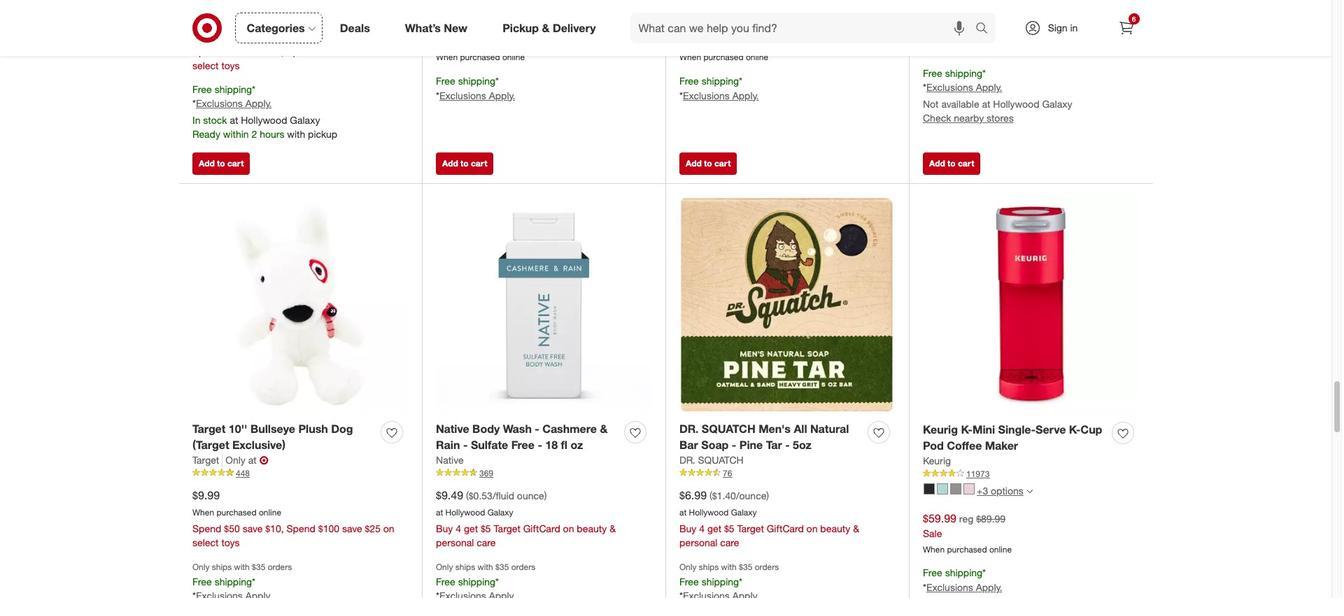 Task type: describe. For each thing, give the bounding box(es) containing it.
add to cart button for free shipping * * exclusions apply. not available at hollywood galaxy check nearby stores
[[923, 153, 981, 175]]

when inside $15.00 when purchased online
[[436, 52, 458, 62]]

$9.99 when purchased online spend $50 save $10, spend $100 save $25 on select toys
[[192, 488, 394, 549]]

$25 for $9.99
[[365, 523, 381, 535]]

online inside $15.00 when purchased online
[[502, 52, 525, 62]]

hollywood inside free shipping * * exclusions apply. in stock at  hollywood galaxy ready within 2 hours with pickup
[[241, 114, 287, 126]]

purchased inside $27.99 when purchased online spend $50 save $10, spend $100 save $25 on select toys
[[217, 29, 257, 40]]

$269.99
[[923, 11, 963, 25]]

galaxy inside $9.49 ( $0.53 /fluid ounce ) at hollywood galaxy buy 4 get $5 target giftcard on beauty & personal care
[[488, 507, 513, 518]]

orders for $9.49
[[511, 562, 536, 573]]

pine
[[740, 438, 763, 452]]

target link
[[192, 453, 223, 467]]

dr. squatch link
[[680, 453, 744, 467]]

when inside $9.99 when purchased online spend $50 save $10, spend $100 save $25 on select toys
[[192, 507, 214, 518]]

sign
[[1048, 22, 1068, 34]]

hours
[[260, 128, 284, 140]]

pickup
[[308, 128, 337, 140]]

target only at ¬
[[192, 453, 268, 467]]

dr. squatch
[[680, 454, 744, 466]]

free shipping * * exclusions apply. not available at hollywood galaxy check nearby stores
[[923, 67, 1072, 124]]

target inside the target 10'' bullseye plush dog (target exclusive)
[[192, 422, 226, 436]]

galaxy inside free shipping * * exclusions apply. in stock at  hollywood galaxy ready within 2 hours with pickup
[[290, 114, 320, 126]]

rain
[[436, 438, 460, 452]]

448
[[236, 468, 250, 478]]

dr. for dr. squatch
[[680, 454, 695, 466]]

when purchased online
[[923, 44, 1012, 54]]

oz
[[571, 438, 583, 452]]

dr. squatch men's all natural bar soap - pine tar - 5oz link
[[680, 421, 862, 453]]

maker
[[985, 439, 1018, 453]]

keurig k-mini single-serve k-cup pod coffee maker
[[923, 423, 1102, 453]]

add to cart for free shipping * * exclusions apply. not available at hollywood galaxy check nearby stores
[[929, 158, 974, 169]]

online inside $9.99 when purchased online spend $50 save $10, spend $100 save $25 on select toys
[[259, 507, 281, 518]]

shipping inside free shipping * * exclusions apply. not available at hollywood galaxy check nearby stores
[[945, 67, 983, 79]]

on inside $27.99 when purchased online spend $50 save $10, spend $100 save $25 on select toys
[[383, 45, 394, 57]]

native body wash - cashmere & rain - sulfate free - 18 fl oz
[[436, 422, 608, 452]]

native for native body wash - cashmere & rain - sulfate free - 18 fl oz
[[436, 422, 469, 436]]

pickup & delivery link
[[491, 13, 613, 43]]

squatch for dr. squatch
[[698, 454, 744, 466]]

) inside $9.49 ( $0.53 /fluid ounce ) at hollywood galaxy buy 4 get $5 target giftcard on beauty & personal care
[[544, 490, 547, 502]]

on inside $9.99 when purchased online spend $50 save $10, spend $100 save $25 on select toys
[[383, 523, 394, 535]]

natural
[[810, 422, 849, 436]]

on inside $9.49 ( $0.53 /fluid ounce ) at hollywood galaxy buy 4 get $5 target giftcard on beauty & personal care
[[563, 523, 574, 535]]

$50 for $9.99
[[224, 523, 240, 535]]

when inside the $59.99 reg $89.99 sale when purchased online
[[923, 544, 945, 555]]

to for see price in cart when purchased online
[[704, 158, 712, 169]]

/fluid
[[493, 490, 514, 502]]

black image
[[924, 484, 935, 495]]

gray image
[[950, 484, 962, 495]]

delivery
[[553, 21, 596, 35]]

when down $269.99
[[923, 44, 945, 54]]

+3 options
[[977, 485, 1024, 497]]

free inside free shipping * * exclusions apply. in stock at  hollywood galaxy ready within 2 hours with pickup
[[192, 83, 212, 95]]

only ships with $35 orders for $9.99
[[192, 562, 292, 573]]

apply. for check nearby stores "button"
[[976, 82, 1002, 93]]

target inside $9.49 ( $0.53 /fluid ounce ) at hollywood galaxy buy 4 get $5 target giftcard on beauty & personal care
[[494, 523, 521, 535]]

6 link
[[1111, 13, 1142, 43]]

online inside "see price in cart when purchased online"
[[746, 52, 768, 62]]

1 k- from the left
[[961, 423, 973, 437]]

select for $9.99
[[192, 537, 219, 549]]

men's
[[759, 422, 791, 436]]

$50 for $27.99
[[224, 45, 240, 57]]

categories link
[[235, 13, 322, 43]]

keurig for keurig k-mini single-serve k-cup pod coffee maker
[[923, 423, 958, 437]]

exclusions down $15.00 when purchased online
[[439, 89, 486, 101]]

not
[[923, 98, 939, 110]]

pod
[[923, 439, 944, 453]]

online inside the $59.99 reg $89.99 sale when purchased online
[[989, 544, 1012, 555]]

dr. for dr. squatch men's all natural bar soap - pine tar - 5oz
[[680, 422, 699, 436]]

( for $9.49
[[466, 490, 469, 502]]

ships for $9.99
[[212, 562, 232, 573]]

$59.99 reg $89.99 sale when purchased online
[[923, 511, 1012, 555]]

native body wash - cashmere & rain - sulfate free - 18 fl oz link
[[436, 421, 619, 453]]

toys for $9.99
[[221, 537, 240, 549]]

add to cart button for $15.00 when purchased online
[[436, 153, 494, 175]]

$27.99
[[192, 10, 226, 24]]

$35 for $9.49
[[496, 562, 509, 573]]

what's new link
[[393, 13, 485, 43]]

buy inside $6.99 ( $1.40 /ounce ) at hollywood galaxy buy 4 get $5 target giftcard on beauty & personal care
[[680, 523, 697, 535]]

deals link
[[328, 13, 388, 43]]

to for free shipping * * exclusions apply. not available at hollywood galaxy check nearby stores
[[948, 158, 956, 169]]

¬
[[259, 453, 268, 467]]

orders for $6.99
[[755, 562, 779, 573]]

exclusions inside free shipping * * exclusions apply. in stock at  hollywood galaxy ready within 2 hours with pickup
[[196, 98, 243, 109]]

oasis image
[[937, 484, 948, 495]]

only inside target only at ¬
[[226, 454, 245, 466]]

keurig for keurig
[[923, 455, 951, 466]]

only ships with $35 orders for $6.99
[[680, 562, 779, 573]]

$6.99 ( $1.40 /ounce ) at hollywood galaxy buy 4 get $5 target giftcard on beauty & personal care
[[680, 488, 859, 549]]

hollywood inside $6.99 ( $1.40 /ounce ) at hollywood galaxy buy 4 get $5 target giftcard on beauty & personal care
[[689, 507, 729, 518]]

at inside $6.99 ( $1.40 /ounce ) at hollywood galaxy buy 4 get $5 target giftcard on beauty & personal care
[[680, 507, 687, 518]]

4 inside $9.49 ( $0.53 /fluid ounce ) at hollywood galaxy buy 4 get $5 target giftcard on beauty & personal care
[[456, 523, 461, 535]]

giftcard inside $9.49 ( $0.53 /fluid ounce ) at hollywood galaxy buy 4 get $5 target giftcard on beauty & personal care
[[523, 523, 560, 535]]

cup
[[1081, 423, 1102, 437]]

at inside target only at ¬
[[248, 454, 257, 466]]

$15.00 when purchased online
[[436, 33, 525, 62]]

in
[[192, 114, 200, 126]]

- right rain
[[463, 438, 468, 452]]

76
[[723, 468, 732, 478]]

price
[[702, 33, 727, 47]]

only ships with $35 orders for $9.49
[[436, 562, 536, 573]]

at inside $9.49 ( $0.53 /fluid ounce ) at hollywood galaxy buy 4 get $5 target giftcard on beauty & personal care
[[436, 507, 443, 518]]

cart inside "see price in cart when purchased online"
[[742, 33, 762, 47]]

exclusions apply. button down the $59.99 reg $89.99 sale when purchased online
[[926, 581, 1002, 595]]

get inside $9.49 ( $0.53 /fluid ounce ) at hollywood galaxy buy 4 get $5 target giftcard on beauty & personal care
[[464, 523, 478, 535]]

exclusions inside free shipping * * exclusions apply. not available at hollywood galaxy check nearby stores
[[926, 82, 973, 93]]

bullseye
[[251, 422, 295, 436]]

369
[[479, 468, 493, 478]]

$269.99 reg $339.99
[[923, 11, 1017, 25]]

11973
[[966, 469, 990, 479]]

within
[[223, 128, 249, 140]]

- left 18
[[538, 438, 542, 452]]

pickup & delivery
[[503, 21, 596, 35]]

+3
[[977, 485, 988, 497]]

free inside free shipping * * exclusions apply. not available at hollywood galaxy check nearby stores
[[923, 67, 942, 79]]

target 10'' bullseye plush dog (target exclusive) link
[[192, 421, 375, 453]]

exclusions down sale
[[926, 582, 973, 594]]

ships for $9.49
[[455, 562, 475, 573]]

dusty rose image
[[964, 484, 975, 495]]

$15.00
[[436, 33, 470, 47]]

available
[[942, 98, 979, 110]]

$89.99
[[976, 513, 1006, 525]]

cashmere
[[543, 422, 597, 436]]

apply. for 'exclusions apply.' button below the $59.99 reg $89.99 sale when purchased online
[[976, 582, 1002, 594]]

$0.53
[[469, 490, 493, 502]]

free shipping * for $6.99
[[680, 576, 742, 588]]

2 horizontal spatial free shipping * * exclusions apply.
[[923, 567, 1002, 594]]

$27.99 when purchased online spend $50 save $10, spend $100 save $25 on select toys
[[192, 10, 394, 71]]

sale
[[923, 527, 942, 539]]

369 link
[[436, 467, 652, 479]]

when inside $27.99 when purchased online spend $50 save $10, spend $100 save $25 on select toys
[[192, 29, 214, 40]]

$1.40
[[712, 490, 736, 502]]

categories
[[247, 21, 305, 35]]

$6.99
[[680, 488, 707, 502]]

galaxy inside $6.99 ( $1.40 /ounce ) at hollywood galaxy buy 4 get $5 target giftcard on beauty & personal care
[[731, 507, 757, 518]]

2 k- from the left
[[1069, 423, 1081, 437]]

galaxy inside free shipping * * exclusions apply. not available at hollywood galaxy check nearby stores
[[1042, 98, 1072, 110]]

5oz
[[793, 438, 812, 452]]

$339.99
[[983, 13, 1017, 24]]

$100 for $27.99
[[318, 45, 339, 57]]

in inside "see price in cart when purchased online"
[[731, 33, 739, 47]]

4 inside $6.99 ( $1.40 /ounce ) at hollywood galaxy buy 4 get $5 target giftcard on beauty & personal care
[[699, 523, 705, 535]]

keurig k-mini single-serve k-cup pod coffee maker link
[[923, 422, 1106, 454]]

sulfate
[[471, 438, 508, 452]]

$59.99
[[923, 511, 957, 525]]

nearby
[[954, 112, 984, 124]]

bar
[[680, 438, 698, 452]]

reg for $269.99
[[966, 13, 980, 24]]

& inside $9.49 ( $0.53 /fluid ounce ) at hollywood galaxy buy 4 get $5 target giftcard on beauty & personal care
[[610, 523, 616, 535]]



Task type: vqa. For each thing, say whether or not it's contained in the screenshot.
Brands
no



Task type: locate. For each thing, give the bounding box(es) containing it.
$100 inside $9.99 when purchased online spend $50 save $10, spend $100 save $25 on select toys
[[318, 523, 339, 535]]

reg inside '$269.99 reg $339.99'
[[966, 13, 980, 24]]

free
[[923, 67, 942, 79], [436, 75, 455, 87], [680, 75, 699, 87], [192, 83, 212, 95], [511, 438, 535, 452], [923, 567, 942, 579], [192, 576, 212, 588], [436, 576, 455, 588], [680, 576, 699, 588]]

dr. squatch men's all natural bar soap - pine tar - 5oz image
[[680, 198, 895, 413], [680, 198, 895, 413]]

giftcard down 76 link
[[767, 523, 804, 535]]

squatch inside dr. squatch men's all natural bar soap - pine tar - 5oz
[[702, 422, 756, 436]]

dr. down bar at the right
[[680, 454, 695, 466]]

0 vertical spatial dr.
[[680, 422, 699, 436]]

squatch up the 76
[[698, 454, 744, 466]]

2 get from the left
[[707, 523, 722, 535]]

squatch inside the dr. squatch link
[[698, 454, 744, 466]]

1 $25 from the top
[[365, 45, 381, 57]]

1 $10, from the top
[[265, 45, 284, 57]]

see price in cart when purchased online
[[680, 33, 768, 62]]

$35 down $9.99 when purchased online spend $50 save $10, spend $100 save $25 on select toys
[[252, 562, 265, 573]]

0 horizontal spatial orders
[[268, 562, 292, 573]]

dr.
[[680, 422, 699, 436], [680, 454, 695, 466]]

0 horizontal spatial (
[[466, 490, 469, 502]]

when
[[192, 29, 214, 40], [923, 44, 945, 54], [436, 52, 458, 62], [680, 52, 701, 62], [192, 507, 214, 518], [923, 544, 945, 555]]

online
[[259, 29, 281, 40], [989, 44, 1012, 54], [502, 52, 525, 62], [746, 52, 768, 62], [259, 507, 281, 518], [989, 544, 1012, 555]]

10''
[[229, 422, 247, 436]]

add
[[199, 158, 215, 169], [442, 158, 458, 169], [686, 158, 702, 169], [929, 158, 945, 169]]

2 horizontal spatial orders
[[755, 562, 779, 573]]

1 horizontal spatial )
[[767, 490, 769, 502]]

cart for free shipping * * exclusions apply. not available at hollywood galaxy check nearby stores
[[958, 158, 974, 169]]

toys for $27.99
[[221, 59, 240, 71]]

1 orders from the left
[[268, 562, 292, 573]]

spend down '$9.99'
[[192, 523, 221, 535]]

0 vertical spatial toys
[[221, 59, 240, 71]]

2 add from the left
[[442, 158, 458, 169]]

1 get from the left
[[464, 523, 478, 535]]

to for free shipping * * exclusions apply. in stock at  hollywood galaxy ready within 2 hours with pickup
[[217, 158, 225, 169]]

4 to from the left
[[948, 158, 956, 169]]

0 horizontal spatial $35
[[252, 562, 265, 573]]

$5 inside $6.99 ( $1.40 /ounce ) at hollywood galaxy buy 4 get $5 target giftcard on beauty & personal care
[[724, 523, 735, 535]]

at inside free shipping * * exclusions apply. in stock at  hollywood galaxy ready within 2 hours with pickup
[[230, 114, 238, 126]]

pickup
[[503, 21, 539, 35]]

0 horizontal spatial ships
[[212, 562, 232, 573]]

dr. up bar at the right
[[680, 422, 699, 436]]

spend down categories link
[[287, 45, 316, 57]]

2 ships from the left
[[455, 562, 475, 573]]

3 only ships with $35 orders from the left
[[680, 562, 779, 573]]

galaxy
[[1042, 98, 1072, 110], [290, 114, 320, 126], [488, 507, 513, 518], [731, 507, 757, 518]]

with for target 10'' bullseye plush dog (target exclusive)
[[234, 562, 250, 573]]

$10, down categories
[[265, 45, 284, 57]]

free shipping *
[[192, 576, 255, 588], [436, 576, 499, 588], [680, 576, 742, 588]]

1 select from the top
[[192, 59, 219, 71]]

coffee
[[947, 439, 982, 453]]

2 4 from the left
[[699, 523, 705, 535]]

cart for free shipping * * exclusions apply. in stock at  hollywood galaxy ready within 2 hours with pickup
[[227, 158, 244, 169]]

hollywood up stores
[[993, 98, 1040, 110]]

add for see price in cart when purchased online
[[686, 158, 702, 169]]

1 add to cart button from the left
[[192, 153, 250, 175]]

2 personal from the left
[[680, 537, 718, 549]]

$50 down $27.99
[[224, 45, 240, 57]]

care inside $6.99 ( $1.40 /ounce ) at hollywood galaxy buy 4 get $5 target giftcard on beauty & personal care
[[720, 537, 739, 549]]

1 vertical spatial keurig
[[923, 455, 951, 466]]

0 horizontal spatial free shipping * * exclusions apply.
[[436, 75, 515, 101]]

search button
[[969, 13, 1003, 46]]

to
[[217, 158, 225, 169], [461, 158, 469, 169], [704, 158, 712, 169], [948, 158, 956, 169]]

2 $50 from the top
[[224, 523, 240, 535]]

sign in link
[[1012, 13, 1100, 43]]

0 horizontal spatial only ships with $35 orders
[[192, 562, 292, 573]]

apply. inside free shipping * * exclusions apply. not available at hollywood galaxy check nearby stores
[[976, 82, 1002, 93]]

to for $15.00 when purchased online
[[461, 158, 469, 169]]

buy down $6.99
[[680, 523, 697, 535]]

$50 inside $9.99 when purchased online spend $50 save $10, spend $100 save $25 on select toys
[[224, 523, 240, 535]]

reg left $339.99
[[966, 13, 980, 24]]

what's new
[[405, 21, 468, 35]]

apply. for 'exclusions apply.' button below $15.00 when purchased online
[[489, 89, 515, 101]]

purchased down $27.99
[[217, 29, 257, 40]]

purchased down $15.00
[[460, 52, 500, 62]]

4 add to cart button from the left
[[923, 153, 981, 175]]

- left pine
[[732, 438, 736, 452]]

only ships with $35 orders
[[192, 562, 292, 573], [436, 562, 536, 573], [680, 562, 779, 573]]

apply. down "see price in cart when purchased online"
[[732, 89, 759, 101]]

1 keurig from the top
[[923, 423, 958, 437]]

purchased down search
[[947, 44, 987, 54]]

target down /fluid
[[494, 523, 521, 535]]

1 buy from the left
[[436, 523, 453, 535]]

1 horizontal spatial ships
[[455, 562, 475, 573]]

$100 for $9.99
[[318, 523, 339, 535]]

sign in
[[1048, 22, 1078, 34]]

1 vertical spatial select
[[192, 537, 219, 549]]

buy down $9.49
[[436, 523, 453, 535]]

target down /ounce
[[737, 523, 764, 535]]

add to cart for free shipping * * exclusions apply. in stock at  hollywood galaxy ready within 2 hours with pickup
[[199, 158, 244, 169]]

soap
[[701, 438, 729, 452]]

purchased down price in the top right of the page
[[704, 52, 744, 62]]

at up stores
[[982, 98, 991, 110]]

1 horizontal spatial 4
[[699, 523, 705, 535]]

$10, inside $27.99 when purchased online spend $50 save $10, spend $100 save $25 on select toys
[[265, 45, 284, 57]]

all
[[794, 422, 807, 436]]

$10, for $9.99
[[265, 523, 284, 535]]

( right $9.49
[[466, 490, 469, 502]]

at down $9.49
[[436, 507, 443, 518]]

$35 for $6.99
[[739, 562, 753, 573]]

add to cart button for free shipping * * exclusions apply. in stock at  hollywood galaxy ready within 2 hours with pickup
[[192, 153, 250, 175]]

0 vertical spatial $50
[[224, 45, 240, 57]]

2 select from the top
[[192, 537, 219, 549]]

1 only ships with $35 orders from the left
[[192, 562, 292, 573]]

1 vertical spatial $10,
[[265, 523, 284, 535]]

cart
[[742, 33, 762, 47], [227, 158, 244, 169], [471, 158, 487, 169], [714, 158, 731, 169], [958, 158, 974, 169]]

buy inside $9.49 ( $0.53 /fluid ounce ) at hollywood galaxy buy 4 get $5 target giftcard on beauty & personal care
[[436, 523, 453, 535]]

apply. up 2
[[245, 98, 272, 109]]

single-
[[998, 423, 1036, 437]]

k-
[[961, 423, 973, 437], [1069, 423, 1081, 437]]

target down the (target
[[192, 454, 219, 466]]

what's
[[405, 21, 441, 35]]

( for $6.99
[[710, 490, 712, 502]]

plush
[[298, 422, 328, 436]]

$25 for $27.99
[[365, 45, 381, 57]]

hollywood down the $1.40
[[689, 507, 729, 518]]

1 horizontal spatial orders
[[511, 562, 536, 573]]

when inside "see price in cart when purchased online"
[[680, 52, 701, 62]]

all colors + 3 more colors element
[[1026, 487, 1033, 495]]

1 horizontal spatial get
[[707, 523, 722, 535]]

2 giftcard from the left
[[767, 523, 804, 535]]

- right "wash"
[[535, 422, 539, 436]]

orders
[[268, 562, 292, 573], [511, 562, 536, 573], [755, 562, 779, 573]]

at inside free shipping * * exclusions apply. not available at hollywood galaxy check nearby stores
[[982, 98, 991, 110]]

personal inside $6.99 ( $1.40 /ounce ) at hollywood galaxy buy 4 get $5 target giftcard on beauty & personal care
[[680, 537, 718, 549]]

native inside native body wash - cashmere & rain - sulfate free - 18 fl oz
[[436, 422, 469, 436]]

0 vertical spatial $25
[[365, 45, 381, 57]]

1 horizontal spatial k-
[[1069, 423, 1081, 437]]

apply. inside free shipping * * exclusions apply. in stock at  hollywood galaxy ready within 2 hours with pickup
[[245, 98, 272, 109]]

& inside native body wash - cashmere & rain - sulfate free - 18 fl oz
[[600, 422, 608, 436]]

0 vertical spatial reg
[[966, 13, 980, 24]]

( inside $9.49 ( $0.53 /fluid ounce ) at hollywood galaxy buy 4 get $5 target giftcard on beauty & personal care
[[466, 490, 469, 502]]

add for free shipping * * exclusions apply. not available at hollywood galaxy check nearby stores
[[929, 158, 945, 169]]

orders down $6.99 ( $1.40 /ounce ) at hollywood galaxy buy 4 get $5 target giftcard on beauty & personal care
[[755, 562, 779, 573]]

$35 for $9.99
[[252, 562, 265, 573]]

orders for $9.99
[[268, 562, 292, 573]]

hollywood inside free shipping * * exclusions apply. not available at hollywood galaxy check nearby stores
[[993, 98, 1040, 110]]

target inside target only at ¬
[[192, 454, 219, 466]]

2 keurig from the top
[[923, 455, 951, 466]]

hollywood up hours
[[241, 114, 287, 126]]

2 ) from the left
[[767, 490, 769, 502]]

reg inside the $59.99 reg $89.99 sale when purchased online
[[959, 513, 974, 525]]

exclusions down "see price in cart when purchased online"
[[683, 89, 730, 101]]

search
[[969, 22, 1003, 36]]

1 vertical spatial native
[[436, 454, 464, 466]]

$5 down the $1.40
[[724, 523, 735, 535]]

2 $5 from the left
[[724, 523, 735, 535]]

shipping inside free shipping * * exclusions apply. in stock at  hollywood galaxy ready within 2 hours with pickup
[[215, 83, 252, 95]]

1 horizontal spatial free shipping *
[[436, 576, 499, 588]]

when down sale
[[923, 544, 945, 555]]

hollywood inside $9.49 ( $0.53 /fluid ounce ) at hollywood galaxy buy 4 get $5 target giftcard on beauty & personal care
[[445, 507, 485, 518]]

0 horizontal spatial in
[[731, 33, 739, 47]]

all colors + 3 more colors image
[[1026, 489, 1033, 495]]

orders down $9.49 ( $0.53 /fluid ounce ) at hollywood galaxy buy 4 get $5 target giftcard on beauty & personal care on the bottom left of page
[[511, 562, 536, 573]]

1 $50 from the top
[[224, 45, 240, 57]]

3 $35 from the left
[[739, 562, 753, 573]]

3 ships from the left
[[699, 562, 719, 573]]

0 horizontal spatial giftcard
[[523, 523, 560, 535]]

0 horizontal spatial )
[[544, 490, 547, 502]]

keurig up pod
[[923, 423, 958, 437]]

$10, down 448 link
[[265, 523, 284, 535]]

add to cart button
[[192, 153, 250, 175], [436, 153, 494, 175], [680, 153, 737, 175], [923, 153, 981, 175]]

0 horizontal spatial $5
[[481, 523, 491, 535]]

$5 inside $9.49 ( $0.53 /fluid ounce ) at hollywood galaxy buy 4 get $5 target giftcard on beauty & personal care
[[481, 523, 491, 535]]

1 vertical spatial $25
[[365, 523, 381, 535]]

personal down $9.49
[[436, 537, 474, 549]]

add for $15.00 when purchased online
[[442, 158, 458, 169]]

at up the within
[[230, 114, 238, 126]]

0 vertical spatial squatch
[[702, 422, 756, 436]]

) down 76 link
[[767, 490, 769, 502]]

native for native
[[436, 454, 464, 466]]

1 dr. from the top
[[680, 422, 699, 436]]

2 $10, from the top
[[265, 523, 284, 535]]

cart for $15.00 when purchased online
[[471, 158, 487, 169]]

1 to from the left
[[217, 158, 225, 169]]

2 $100 from the top
[[318, 523, 339, 535]]

purchased inside $9.99 when purchased online spend $50 save $10, spend $100 save $25 on select toys
[[217, 507, 257, 518]]

at down $6.99
[[680, 507, 687, 518]]

0 horizontal spatial care
[[477, 537, 496, 549]]

4 down $6.99
[[699, 523, 705, 535]]

1 horizontal spatial $5
[[724, 523, 735, 535]]

dr. squatch men's all natural bar soap - pine tar - 5oz
[[680, 422, 849, 452]]

2 native from the top
[[436, 454, 464, 466]]

) down 369 'link' on the bottom
[[544, 490, 547, 502]]

add for free shipping * * exclusions apply. in stock at  hollywood galaxy ready within 2 hours with pickup
[[199, 158, 215, 169]]

2 horizontal spatial ships
[[699, 562, 719, 573]]

personal down $6.99
[[680, 537, 718, 549]]

0 vertical spatial native
[[436, 422, 469, 436]]

purchased inside $15.00 when purchased online
[[460, 52, 500, 62]]

purchased down $89.99
[[947, 544, 987, 555]]

native down rain
[[436, 454, 464, 466]]

ready
[[192, 128, 220, 140]]

in right sign
[[1070, 22, 1078, 34]]

1 toys from the top
[[221, 59, 240, 71]]

toys inside $27.99 when purchased online spend $50 save $10, spend $100 save $25 on select toys
[[221, 59, 240, 71]]

1 horizontal spatial personal
[[680, 537, 718, 549]]

at left '¬'
[[248, 454, 257, 466]]

2 care from the left
[[720, 537, 739, 549]]

1 $100 from the top
[[318, 45, 339, 57]]

when down '$9.99'
[[192, 507, 214, 518]]

apply. for 'exclusions apply.' button under "see price in cart when purchased online"
[[732, 89, 759, 101]]

0 horizontal spatial buy
[[436, 523, 453, 535]]

$25 inside $9.99 when purchased online spend $50 save $10, spend $100 save $25 on select toys
[[365, 523, 381, 535]]

beauty inside $9.49 ( $0.53 /fluid ounce ) at hollywood galaxy buy 4 get $5 target giftcard on beauty & personal care
[[577, 523, 607, 535]]

1 native from the top
[[436, 422, 469, 436]]

$35
[[252, 562, 265, 573], [496, 562, 509, 573], [739, 562, 753, 573]]

2 horizontal spatial free shipping *
[[680, 576, 742, 588]]

exclusions up available
[[926, 82, 973, 93]]

1 $35 from the left
[[252, 562, 265, 573]]

dog
[[331, 422, 353, 436]]

1 vertical spatial $100
[[318, 523, 339, 535]]

1 horizontal spatial beauty
[[820, 523, 850, 535]]

apply. down $15.00 when purchased online
[[489, 89, 515, 101]]

& inside pickup & delivery link
[[542, 21, 550, 35]]

3 orders from the left
[[755, 562, 779, 573]]

4 add from the left
[[929, 158, 945, 169]]

ships for $6.99
[[699, 562, 719, 573]]

1 horizontal spatial $35
[[496, 562, 509, 573]]

1 horizontal spatial only ships with $35 orders
[[436, 562, 536, 573]]

free shipping * * exclusions apply. for purchased
[[436, 75, 515, 101]]

target
[[192, 422, 226, 436], [192, 454, 219, 466], [494, 523, 521, 535], [737, 523, 764, 535]]

$10, inside $9.99 when purchased online spend $50 save $10, spend $100 save $25 on select toys
[[265, 523, 284, 535]]

0 vertical spatial select
[[192, 59, 219, 71]]

hollywood down '$0.53'
[[445, 507, 485, 518]]

when down $27.99
[[192, 29, 214, 40]]

2 to from the left
[[461, 158, 469, 169]]

( right $6.99
[[710, 490, 712, 502]]

free shipping * * exclusions apply.
[[436, 75, 515, 101], [680, 75, 759, 101], [923, 567, 1002, 594]]

add to cart
[[199, 158, 244, 169], [442, 158, 487, 169], [686, 158, 731, 169], [929, 158, 974, 169]]

$50
[[224, 45, 240, 57], [224, 523, 240, 535]]

0 horizontal spatial beauty
[[577, 523, 607, 535]]

keurig inside keurig k-mini single-serve k-cup pod coffee maker
[[923, 423, 958, 437]]

keurig
[[923, 423, 958, 437], [923, 455, 951, 466]]

target up the (target
[[192, 422, 226, 436]]

$35 down $9.49 ( $0.53 /fluid ounce ) at hollywood galaxy buy 4 get $5 target giftcard on beauty & personal care on the bottom left of page
[[496, 562, 509, 573]]

3 add to cart button from the left
[[680, 153, 737, 175]]

1 free shipping * from the left
[[192, 576, 255, 588]]

2 $35 from the left
[[496, 562, 509, 573]]

select inside $9.99 when purchased online spend $50 save $10, spend $100 save $25 on select toys
[[192, 537, 219, 549]]

( inside $6.99 ( $1.40 /ounce ) at hollywood galaxy buy 4 get $5 target giftcard on beauty & personal care
[[710, 490, 712, 502]]

select inside $27.99 when purchased online spend $50 save $10, spend $100 save $25 on select toys
[[192, 59, 219, 71]]

2 toys from the top
[[221, 537, 240, 549]]

2 buy from the left
[[680, 523, 697, 535]]

beauty inside $6.99 ( $1.40 /ounce ) at hollywood galaxy buy 4 get $5 target giftcard on beauty & personal care
[[820, 523, 850, 535]]

select for $27.99
[[192, 59, 219, 71]]

target inside $6.99 ( $1.40 /ounce ) at hollywood galaxy buy 4 get $5 target giftcard on beauty & personal care
[[737, 523, 764, 535]]

$50 inside $27.99 when purchased online spend $50 save $10, spend $100 save $25 on select toys
[[224, 45, 240, 57]]

&
[[542, 21, 550, 35], [600, 422, 608, 436], [610, 523, 616, 535], [853, 523, 859, 535]]

2 orders from the left
[[511, 562, 536, 573]]

2 add to cart from the left
[[442, 158, 487, 169]]

only for $6.99
[[680, 562, 697, 573]]

stock
[[203, 114, 227, 126]]

$9.49 ( $0.53 /fluid ounce ) at hollywood galaxy buy 4 get $5 target giftcard on beauty & personal care
[[436, 488, 616, 549]]

care down the $1.40
[[720, 537, 739, 549]]

when down $15.00
[[436, 52, 458, 62]]

native body wash - cashmere & rain - sulfate free - 18 fl oz image
[[436, 198, 652, 413], [436, 198, 652, 413]]

2 $25 from the top
[[365, 523, 381, 535]]

$100 down 448 link
[[318, 523, 339, 535]]

squatch up soap
[[702, 422, 756, 436]]

1 horizontal spatial (
[[710, 490, 712, 502]]

11973 link
[[923, 468, 1139, 480]]

target 10'' bullseye plush dog (target exclusive)
[[192, 422, 353, 452]]

0 vertical spatial $10,
[[265, 45, 284, 57]]

$100 down deals link
[[318, 45, 339, 57]]

$9.49
[[436, 488, 463, 502]]

k- up coffee
[[961, 423, 973, 437]]

get
[[464, 523, 478, 535], [707, 523, 722, 535]]

squatch for dr. squatch men's all natural bar soap - pine tar - 5oz
[[702, 422, 756, 436]]

at
[[982, 98, 991, 110], [230, 114, 238, 126], [248, 454, 257, 466], [436, 507, 443, 518], [680, 507, 687, 518]]

0 horizontal spatial 4
[[456, 523, 461, 535]]

18
[[545, 438, 558, 452]]

1 care from the left
[[477, 537, 496, 549]]

when down see
[[680, 52, 701, 62]]

1 add from the left
[[199, 158, 215, 169]]

new
[[444, 21, 468, 35]]

select down $27.99
[[192, 59, 219, 71]]

2 add to cart button from the left
[[436, 153, 494, 175]]

personal inside $9.49 ( $0.53 /fluid ounce ) at hollywood galaxy buy 4 get $5 target giftcard on beauty & personal care
[[436, 537, 474, 549]]

$25 inside $27.99 when purchased online spend $50 save $10, spend $100 save $25 on select toys
[[365, 45, 381, 57]]

exclusions apply. button down "see price in cart when purchased online"
[[683, 89, 759, 103]]

*
[[983, 67, 986, 79], [496, 75, 499, 87], [739, 75, 742, 87], [923, 82, 926, 93], [252, 83, 255, 95], [436, 89, 439, 101], [680, 89, 683, 101], [192, 98, 196, 109], [983, 567, 986, 579], [252, 576, 255, 588], [496, 576, 499, 588], [739, 576, 742, 588], [923, 582, 926, 594]]

mini
[[973, 423, 995, 437]]

spend down 448 link
[[287, 523, 316, 535]]

purchased down '$9.99'
[[217, 507, 257, 518]]

hollywood
[[993, 98, 1040, 110], [241, 114, 287, 126], [445, 507, 485, 518], [689, 507, 729, 518]]

exclusions apply. button up stock
[[196, 97, 272, 111]]

check nearby stores button
[[923, 112, 1014, 126]]

) inside $6.99 ( $1.40 /ounce ) at hollywood galaxy buy 4 get $5 target giftcard on beauty & personal care
[[767, 490, 769, 502]]

reg for $59.99
[[959, 513, 974, 525]]

76 link
[[680, 467, 895, 479]]

What can we help you find? suggestions appear below search field
[[630, 13, 979, 43]]

keurig k-mini single-serve k-cup pod coffee maker image
[[923, 198, 1139, 414], [923, 198, 1139, 414]]

0 horizontal spatial personal
[[436, 537, 474, 549]]

3 to from the left
[[704, 158, 712, 169]]

(target
[[192, 438, 229, 452]]

1 horizontal spatial in
[[1070, 22, 1078, 34]]

1 horizontal spatial buy
[[680, 523, 697, 535]]

free shipping * * exclusions apply. down "see price in cart when purchased online"
[[680, 75, 759, 101]]

/ounce
[[736, 490, 767, 502]]

$35 down $6.99 ( $1.40 /ounce ) at hollywood galaxy buy 4 get $5 target giftcard on beauty & personal care
[[739, 562, 753, 573]]

care inside $9.49 ( $0.53 /fluid ounce ) at hollywood galaxy buy 4 get $5 target giftcard on beauty & personal care
[[477, 537, 496, 549]]

0 horizontal spatial get
[[464, 523, 478, 535]]

1 vertical spatial reg
[[959, 513, 974, 525]]

0 horizontal spatial k-
[[961, 423, 973, 437]]

1 ( from the left
[[466, 490, 469, 502]]

& inside $6.99 ( $1.40 /ounce ) at hollywood galaxy buy 4 get $5 target giftcard on beauty & personal care
[[853, 523, 859, 535]]

1 horizontal spatial giftcard
[[767, 523, 804, 535]]

3 add to cart from the left
[[686, 158, 731, 169]]

0 vertical spatial keurig
[[923, 423, 958, 437]]

1 4 from the left
[[456, 523, 461, 535]]

add to cart for $15.00 when purchased online
[[442, 158, 487, 169]]

native up rain
[[436, 422, 469, 436]]

ounce
[[517, 490, 544, 502]]

2 free shipping * from the left
[[436, 576, 499, 588]]

apply. down the $59.99 reg $89.99 sale when purchased online
[[976, 582, 1002, 594]]

with for dr. squatch men's all natural bar soap - pine tar - 5oz
[[721, 562, 737, 573]]

free shipping * * exclusions apply. down $15.00 when purchased online
[[436, 75, 515, 101]]

keurig down pod
[[923, 455, 951, 466]]

2 horizontal spatial $35
[[739, 562, 753, 573]]

448 link
[[192, 467, 408, 479]]

- right tar at the bottom
[[785, 438, 790, 452]]

1 vertical spatial toys
[[221, 537, 240, 549]]

free shipping * * exclusions apply. for in
[[680, 75, 759, 101]]

free shipping * for $9.49
[[436, 576, 499, 588]]

1 ships from the left
[[212, 562, 232, 573]]

free shipping * * exclusions apply. down the $59.99 reg $89.99 sale when purchased online
[[923, 567, 1002, 594]]

free shipping * for $9.99
[[192, 576, 255, 588]]

k- right serve at the bottom right of the page
[[1069, 423, 1081, 437]]

0 horizontal spatial free shipping *
[[192, 576, 255, 588]]

$5 down '$0.53'
[[481, 523, 491, 535]]

with for native body wash - cashmere & rain - sulfate free - 18 fl oz
[[478, 562, 493, 573]]

1 vertical spatial dr.
[[680, 454, 695, 466]]

wash
[[503, 422, 532, 436]]

add to cart for see price in cart when purchased online
[[686, 158, 731, 169]]

4 add to cart from the left
[[929, 158, 974, 169]]

1 vertical spatial squatch
[[698, 454, 744, 466]]

check
[[923, 112, 951, 124]]

squatch
[[702, 422, 756, 436], [698, 454, 744, 466]]

(
[[466, 490, 469, 502], [710, 490, 712, 502]]

1 $5 from the left
[[481, 523, 491, 535]]

1 personal from the left
[[436, 537, 474, 549]]

exclusions up stock
[[196, 98, 243, 109]]

toys inside $9.99 when purchased online spend $50 save $10, spend $100 save $25 on select toys
[[221, 537, 240, 549]]

spend down $27.99
[[192, 45, 221, 57]]

giftcard down ounce
[[523, 523, 560, 535]]

orders down $9.99 when purchased online spend $50 save $10, spend $100 save $25 on select toys
[[268, 562, 292, 573]]

2 horizontal spatial only ships with $35 orders
[[680, 562, 779, 573]]

target 10'' bullseye plush dog (target exclusive) image
[[192, 198, 408, 413], [192, 198, 408, 413]]

2 only ships with $35 orders from the left
[[436, 562, 536, 573]]

2 ( from the left
[[710, 490, 712, 502]]

shipping
[[945, 67, 983, 79], [458, 75, 496, 87], [702, 75, 739, 87], [215, 83, 252, 95], [945, 567, 983, 579], [215, 576, 252, 588], [458, 576, 496, 588], [702, 576, 739, 588]]

$9.99
[[192, 488, 220, 502]]

$10, for $27.99
[[265, 45, 284, 57]]

get down the $1.40
[[707, 523, 722, 535]]

$100 inside $27.99 when purchased online spend $50 save $10, spend $100 save $25 on select toys
[[318, 45, 339, 57]]

purchased inside "see price in cart when purchased online"
[[704, 52, 744, 62]]

in right price in the top right of the page
[[731, 33, 739, 47]]

3 add from the left
[[686, 158, 702, 169]]

care
[[477, 537, 496, 549], [720, 537, 739, 549]]

on inside $6.99 ( $1.40 /ounce ) at hollywood galaxy buy 4 get $5 target giftcard on beauty & personal care
[[807, 523, 818, 535]]

native link
[[436, 453, 464, 467]]

0 vertical spatial $100
[[318, 45, 339, 57]]

cart for see price in cart when purchased online
[[714, 158, 731, 169]]

only for $9.99
[[192, 562, 210, 573]]

get down '$0.53'
[[464, 523, 478, 535]]

1 horizontal spatial free shipping * * exclusions apply.
[[680, 75, 759, 101]]

1 add to cart from the left
[[199, 158, 244, 169]]

add to cart button for see price in cart when purchased online
[[680, 153, 737, 175]]

2
[[252, 128, 257, 140]]

reg left $89.99
[[959, 513, 974, 525]]

1 giftcard from the left
[[523, 523, 560, 535]]

online inside $27.99 when purchased online spend $50 save $10, spend $100 save $25 on select toys
[[259, 29, 281, 40]]

2 dr. from the top
[[680, 454, 695, 466]]

see
[[680, 33, 699, 47]]

purchased inside the $59.99 reg $89.99 sale when purchased online
[[947, 544, 987, 555]]

1 beauty from the left
[[577, 523, 607, 535]]

6
[[1132, 15, 1136, 23]]

2 beauty from the left
[[820, 523, 850, 535]]

get inside $6.99 ( $1.40 /ounce ) at hollywood galaxy buy 4 get $5 target giftcard on beauty & personal care
[[707, 523, 722, 535]]

$50 down the '448'
[[224, 523, 240, 535]]

4
[[456, 523, 461, 535], [699, 523, 705, 535]]

4 down $9.49
[[456, 523, 461, 535]]

only for $9.49
[[436, 562, 453, 573]]

1 ) from the left
[[544, 490, 547, 502]]

1 vertical spatial $50
[[224, 523, 240, 535]]

free inside native body wash - cashmere & rain - sulfate free - 18 fl oz
[[511, 438, 535, 452]]

body
[[472, 422, 500, 436]]

select down '$9.99'
[[192, 537, 219, 549]]

+3 options button
[[917, 480, 1039, 502]]

1 horizontal spatial care
[[720, 537, 739, 549]]

exclusive)
[[232, 438, 285, 452]]

dr. inside dr. squatch men's all natural bar soap - pine tar - 5oz
[[680, 422, 699, 436]]

exclusions apply. button up available
[[926, 81, 1002, 95]]

giftcard inside $6.99 ( $1.40 /ounce ) at hollywood galaxy buy 4 get $5 target giftcard on beauty & personal care
[[767, 523, 804, 535]]

with inside free shipping * * exclusions apply. in stock at  hollywood galaxy ready within 2 hours with pickup
[[287, 128, 305, 140]]

native
[[436, 422, 469, 436], [436, 454, 464, 466]]

care down '$0.53'
[[477, 537, 496, 549]]

stores
[[987, 112, 1014, 124]]

exclusions apply. button down $15.00 when purchased online
[[439, 89, 515, 103]]

options
[[991, 485, 1024, 497]]

3 free shipping * from the left
[[680, 576, 742, 588]]

apply. up stores
[[976, 82, 1002, 93]]

beauty
[[577, 523, 607, 535], [820, 523, 850, 535]]



